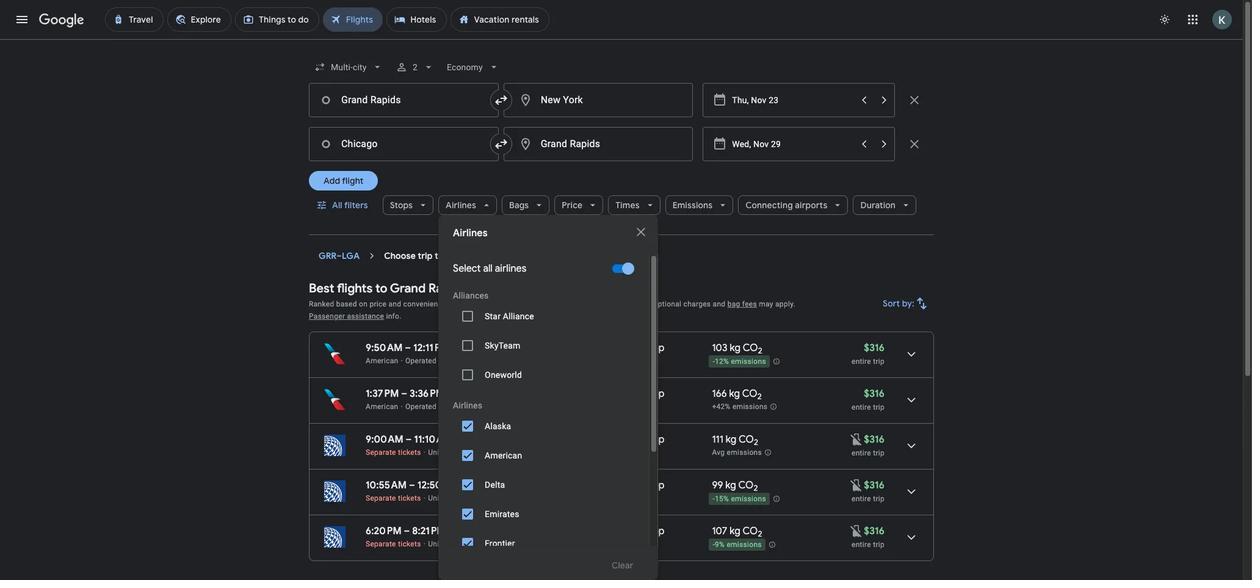 Task type: vqa. For each thing, say whether or not it's contained in the screenshot.
missing
no



Task type: describe. For each thing, give the bounding box(es) containing it.
co for 166
[[742, 388, 758, 400]]

as for 1:37 pm – 3:36 pm
[[498, 402, 506, 411]]

by for 12:11 pm
[[439, 357, 447, 365]]

2 vertical spatial airlines
[[453, 401, 482, 410]]

nonstop for 111
[[627, 434, 665, 446]]

best
[[309, 281, 334, 296]]

separate tickets for 6:20 pm
[[366, 540, 421, 548]]

loading results progress bar
[[0, 39, 1243, 42]]

1 entire from the top
[[852, 357, 871, 366]]

1 vertical spatial airlines
[[453, 227, 488, 239]]

emissions down the 111 kg co 2
[[727, 448, 762, 457]]

Departure time: 10:55 AM. text field
[[366, 479, 407, 492]]

american down 9:50 am on the left bottom of page
[[366, 357, 398, 365]]

flight
[[342, 175, 364, 186]]

kg for 103
[[730, 342, 741, 354]]

trip right 'choose'
[[418, 250, 433, 261]]

grand for trip
[[446, 250, 471, 261]]

separate tickets for 10:55 am
[[366, 494, 421, 503]]

grr – lga
[[319, 250, 360, 261]]

bag fees button
[[728, 300, 757, 308]]

3:36 pm
[[410, 388, 445, 400]]

103
[[712, 342, 728, 354]]

duration button
[[853, 191, 917, 220]]

9:50 am
[[366, 342, 403, 354]]

passenger assistance button
[[309, 312, 384, 321]]

2 button
[[391, 53, 440, 82]]

trip down $316 text field
[[873, 495, 885, 503]]

99 kg co 2
[[712, 479, 758, 494]]

flight details. leaves o'hare international airport at 1:37 pm on wednesday, november 29 and arrives at gerald r. ford international airport at 3:36 pm on wednesday, november 29. image
[[897, 385, 926, 415]]

co for 99
[[739, 479, 754, 492]]

alliances
[[453, 291, 489, 300]]

based
[[336, 300, 357, 308]]

only button
[[586, 529, 635, 558]]

5 $316 from the top
[[864, 525, 885, 537]]

107 kg co 2
[[712, 525, 762, 539]]

for
[[591, 300, 601, 308]]

1 316 us dollars text field from the top
[[864, 388, 885, 400]]

Arrival time: 12:50 PM. text field
[[417, 479, 458, 492]]

delta
[[485, 480, 505, 490]]

2 for 166
[[758, 392, 762, 402]]

skyteam
[[485, 341, 521, 351]]

alliance
[[503, 311, 534, 321]]

111
[[712, 434, 724, 446]]

emissions button
[[665, 191, 734, 220]]

choose
[[384, 250, 416, 261]]

entire for first this price for this flight doesn't include overhead bin access. if you need a carry-on bag, use the bags filter to update prices. image from the bottom
[[852, 540, 871, 549]]

103 kg co 2
[[712, 342, 763, 356]]

american up oneworld
[[519, 357, 552, 365]]

airports
[[795, 200, 828, 211]]

star alliance
[[485, 311, 534, 321]]

-9% emissions
[[713, 541, 762, 549]]

airlines inside popup button
[[446, 200, 476, 211]]

– for 1:37 pm
[[401, 388, 407, 400]]

remove flight from grand rapids to new york on thu, nov 23 image
[[907, 93, 922, 107]]

separate tickets for 9:00 am
[[366, 448, 421, 457]]

add
[[324, 175, 340, 186]]

trip left flight details. leaves o'hare international airport at 9:50 am on wednesday, november 29 and arrives at gerald r. ford international airport at 12:11 pm on wednesday, november 29. 'image'
[[873, 357, 885, 366]]

wisconsin
[[460, 402, 496, 411]]

united right dba
[[547, 448, 570, 457]]

Arrival time: 8:21 PM. text field
[[412, 525, 446, 537]]

main menu image
[[15, 12, 29, 27]]

prices
[[467, 300, 489, 308]]

ord
[[547, 540, 562, 548]]

change appearance image
[[1150, 5, 1180, 34]]

nonstop flight. element for 103
[[627, 342, 665, 356]]

nonstop for 103
[[627, 342, 665, 354]]

republic
[[449, 357, 478, 365]]

united for 8:21 pm
[[428, 540, 450, 548]]

9:00 am – 11:10 am
[[366, 434, 452, 446]]

close dialog image
[[634, 225, 649, 239]]

all filters
[[332, 200, 368, 211]]

1 vertical spatial grr
[[567, 540, 582, 548]]

1 $316 from the top
[[864, 342, 885, 354]]

3 $316 from the top
[[864, 434, 885, 446]]

$316 entire trip for 166
[[852, 388, 885, 412]]

– for grr
[[337, 250, 342, 261]]

- for 107
[[713, 541, 715, 549]]

express
[[571, 448, 599, 457]]

times
[[616, 200, 640, 211]]

6:20 pm
[[366, 525, 402, 537]]

connecting airports
[[746, 200, 828, 211]]

by for 3:36 pm
[[439, 402, 447, 411]]

10:55 am
[[366, 479, 407, 492]]

swap origin and destination. image for the departure text box associated with remove flight from chicago to grand rapids on wed, nov 29 icon
[[494, 137, 508, 151]]

entire for 1st this price for this flight doesn't include overhead bin access. if you need a carry-on bag, use the bags filter to update prices. image from the top
[[852, 495, 871, 503]]

tickets for 12:50 pm
[[398, 494, 421, 503]]

to for flights
[[376, 281, 387, 296]]

passenger
[[309, 312, 345, 321]]

times button
[[608, 191, 661, 220]]

sort by: button
[[878, 289, 934, 318]]

-12% emissions
[[713, 357, 766, 366]]

select
[[453, 263, 481, 275]]

may
[[759, 300, 774, 308]]

alaska
[[485, 421, 511, 431]]

best flights to grand rapids main content
[[309, 245, 934, 580]]

none text field inside search box
[[309, 127, 499, 161]]

5 nonstop flight. element from the top
[[627, 525, 665, 539]]

separate for 10:55 am
[[366, 494, 396, 503]]

assistance
[[347, 312, 384, 321]]

Departure time: 9:50 AM. text field
[[366, 342, 403, 354]]

operated by air wisconsin as american eagle
[[405, 402, 561, 411]]

stops button
[[383, 191, 434, 220]]

2 for 99
[[754, 483, 758, 494]]

6:20 pm – 8:21 pm
[[366, 525, 446, 537]]

trip up $316 text field
[[873, 449, 885, 457]]

12%
[[715, 357, 729, 366]]

Departure time: 9:00 AM. text field
[[366, 434, 403, 446]]

99
[[712, 479, 723, 492]]

star
[[485, 311, 501, 321]]

rapids for choose trip to grand rapids
[[473, 250, 501, 261]]

nonstop for 99
[[627, 479, 665, 492]]

price
[[370, 300, 387, 308]]

1 this price for this flight doesn't include overhead bin access. if you need a carry-on bag, use the bags filter to update prices. image from the top
[[850, 478, 864, 493]]

avg
[[712, 448, 725, 457]]

include
[[491, 300, 515, 308]]

flight details. leaves o'hare international airport at 6:20 pm on wednesday, november 29 and arrives at gerald r. ford international airport at 8:21 pm on wednesday, november 29. image
[[897, 523, 926, 552]]

required
[[517, 300, 545, 308]]

departure text field for remove flight from grand rapids to new york on thu, nov 23 "image"
[[732, 84, 854, 117]]

Departure time: 1:37 PM. text field
[[366, 388, 399, 400]]

tickets for 8:21 pm
[[398, 540, 421, 548]]

1 and from the left
[[389, 300, 401, 308]]

departure text field for remove flight from chicago to grand rapids on wed, nov 29 icon
[[732, 128, 854, 161]]

remove flight from chicago to grand rapids on wed, nov 29 image
[[907, 137, 922, 151]]

Departure time: 6:20 PM. text field
[[366, 525, 402, 537]]

1:37 pm – 3:36 pm
[[366, 388, 445, 400]]

rapids for best flights to grand rapids
[[429, 281, 466, 296]]

price button
[[555, 191, 604, 220]]

2 inside prices include required taxes + fees for 2 passengers. optional charges and bag fees may apply. passenger assistance
[[603, 300, 607, 308]]

eagle for 3:36 pm
[[542, 402, 561, 411]]

2 316 us dollars text field from the top
[[864, 525, 885, 537]]

flights
[[337, 281, 373, 296]]

– for 9:00 am
[[406, 434, 412, 446]]

select all airlines
[[453, 263, 527, 275]]

 image for 11:10 am
[[424, 448, 426, 457]]

12:11 pm
[[413, 342, 449, 354]]

choose trip to grand rapids
[[384, 250, 501, 261]]

nonstop for 166
[[627, 388, 665, 400]]

2 vertical spatial operated
[[457, 448, 488, 457]]

ranked based on price and convenience
[[309, 300, 446, 308]]

316 US dollars text field
[[864, 479, 885, 492]]

swap origin and destination. image for the departure text box related to remove flight from grand rapids to new york on thu, nov 23 "image"
[[494, 93, 508, 107]]

emissions for 103
[[731, 357, 766, 366]]

only
[[601, 538, 620, 549]]

to for trip
[[435, 250, 444, 261]]

leaves o'hare international airport at 6:20 pm on wednesday, november 29 and arrives at gerald r. ford international airport at 8:21 pm on wednesday, november 29. element
[[366, 525, 446, 537]]

and inside prices include required taxes + fees for 2 passengers. optional charges and bag fees may apply. passenger assistance
[[713, 300, 726, 308]]

all
[[483, 263, 493, 275]]

airlines button
[[439, 191, 497, 220]]

connecting
[[746, 200, 793, 211]]

trip left flight details. leaves o'hare international airport at 1:37 pm on wednesday, november 29 and arrives at gerald r. ford international airport at 3:36 pm on wednesday, november 29. image
[[873, 403, 885, 412]]

– for 6:20 pm
[[404, 525, 410, 537]]



Task type: locate. For each thing, give the bounding box(es) containing it.
0 vertical spatial to
[[435, 250, 444, 261]]

to
[[435, 250, 444, 261], [376, 281, 387, 296]]

tickets
[[398, 448, 421, 457], [398, 494, 421, 503], [398, 540, 421, 548]]

0 vertical spatial  image
[[424, 448, 426, 457]]

0 vertical spatial entire trip
[[852, 449, 885, 457]]

11:10 am
[[414, 434, 452, 446]]

None field
[[309, 56, 389, 78], [442, 56, 505, 78], [309, 56, 389, 78], [442, 56, 505, 78]]

co up -12% emissions
[[743, 342, 758, 354]]

why these options? image
[[449, 299, 460, 310]]

– left 12:11 pm in the left of the page
[[405, 342, 411, 354]]

Arrival time: 12:11 PM. text field
[[413, 342, 449, 354]]

3 separate tickets from the top
[[366, 540, 421, 548]]

separate down 6:20 pm
[[366, 540, 396, 548]]

tickets down 9:00 am – 11:10 am
[[398, 448, 421, 457]]

emissions down 107 kg co 2
[[727, 541, 762, 549]]

1 vertical spatial separate tickets
[[366, 494, 421, 503]]

–
[[337, 250, 342, 261], [405, 342, 411, 354], [401, 388, 407, 400], [406, 434, 412, 446], [409, 479, 415, 492], [404, 525, 410, 537], [562, 540, 567, 548]]

1 vertical spatial -
[[713, 495, 715, 503]]

2 and from the left
[[713, 300, 726, 308]]

airlines
[[495, 263, 527, 275]]

dba
[[531, 448, 545, 457]]

eagle up dba
[[542, 402, 561, 411]]

4 $316 from the top
[[864, 479, 885, 492]]

american up the alaska
[[508, 402, 540, 411]]

1 swap origin and destination. image from the top
[[494, 93, 508, 107]]

entire left flight details. leaves o'hare international airport at 6:20 pm on wednesday, november 29 and arrives at gerald r. ford international airport at 8:21 pm on wednesday, november 29. icon
[[852, 540, 871, 549]]

fees right the +
[[574, 300, 589, 308]]

emissions for 107
[[727, 541, 762, 549]]

as up the alaska
[[498, 402, 506, 411]]

$316 left flight details. leaves o'hare international airport at 9:00 am on wednesday, november 29 and arrives at gerald r. ford international airport at 11:10 am on wednesday, november 29. icon
[[864, 434, 885, 446]]

apply.
[[776, 300, 796, 308]]

grr right ord
[[567, 540, 582, 548]]

trip left flight details. leaves o'hare international airport at 6:20 pm on wednesday, november 29 and arrives at gerald r. ford international airport at 8:21 pm on wednesday, november 29. icon
[[873, 540, 885, 549]]

2 entire trip from the top
[[852, 495, 885, 503]]

None text field
[[309, 83, 499, 117], [504, 83, 693, 117], [504, 127, 693, 161], [309, 83, 499, 117], [504, 83, 693, 117], [504, 127, 693, 161]]

– up flights
[[337, 250, 342, 261]]

kg up -12% emissions
[[730, 342, 741, 354]]

– right 'departure time: 9:00 am.' text field
[[406, 434, 412, 446]]

on
[[359, 300, 368, 308]]

ranked
[[309, 300, 334, 308]]

-15% emissions
[[713, 495, 766, 503]]

tickets down 10:55 am – 12:50 pm
[[398, 494, 421, 503]]

1 vertical spatial as
[[498, 402, 506, 411]]

2 this price for this flight doesn't include overhead bin access. if you need a carry-on bag, use the bags filter to update prices. image from the top
[[850, 524, 864, 538]]

and right price
[[389, 300, 401, 308]]

fees right "bag"
[[742, 300, 757, 308]]

$316
[[864, 342, 885, 354], [864, 388, 885, 400], [864, 434, 885, 446], [864, 479, 885, 492], [864, 525, 885, 537]]

entire up this price for this flight doesn't include overhead bin access. if you need a carry-on bag, use the bags filter to update prices. icon
[[852, 403, 871, 412]]

2 316 us dollars text field from the top
[[864, 434, 885, 446]]

prices include required taxes + fees for 2 passengers. optional charges and bag fees may apply. passenger assistance
[[309, 300, 796, 321]]

entire trip down this price for this flight doesn't include overhead bin access. if you need a carry-on bag, use the bags filter to update prices. icon
[[852, 449, 885, 457]]

2 separate tickets from the top
[[366, 494, 421, 503]]

0 horizontal spatial grand
[[390, 281, 426, 296]]

kg right 111
[[726, 434, 737, 446]]

co inside the 111 kg co 2
[[739, 434, 754, 446]]

co up +42% emissions
[[742, 388, 758, 400]]

entire trip left flight details. leaves o'hare international airport at 6:20 pm on wednesday, november 29 and arrives at gerald r. ford international airport at 8:21 pm on wednesday, november 29. icon
[[852, 540, 885, 549]]

to up price
[[376, 281, 387, 296]]

2 inside popup button
[[413, 62, 418, 72]]

0 vertical spatial as
[[509, 357, 517, 365]]

– right 1:37 pm
[[401, 388, 407, 400]]

operated by skywest dba united express
[[457, 448, 599, 457]]

this price for this flight doesn't include overhead bin access. if you need a carry-on bag, use the bags filter to update prices. image down this price for this flight doesn't include overhead bin access. if you need a carry-on bag, use the bags filter to update prices. icon
[[850, 478, 864, 493]]

sort
[[883, 298, 900, 309]]

2 entire from the top
[[852, 403, 871, 412]]

 image
[[424, 494, 426, 503]]

co up the -15% emissions
[[739, 479, 754, 492]]

emissions for 99
[[731, 495, 766, 503]]

1 horizontal spatial rapids
[[473, 250, 501, 261]]

kg inside 166 kg co 2
[[729, 388, 740, 400]]

rapids up all
[[473, 250, 501, 261]]

co up avg emissions
[[739, 434, 754, 446]]

0 vertical spatial this price for this flight doesn't include overhead bin access. if you need a carry-on bag, use the bags filter to update prices. image
[[850, 478, 864, 493]]

connecting airports button
[[738, 191, 848, 220]]

3 separate from the top
[[366, 540, 396, 548]]

tickets for 11:10 am
[[398, 448, 421, 457]]

kg up -9% emissions in the right bottom of the page
[[730, 525, 741, 537]]

kg inside 107 kg co 2
[[730, 525, 741, 537]]

emissions down 103 kg co 2
[[731, 357, 766, 366]]

316 us dollars text field left flight details. leaves o'hare international airport at 9:50 am on wednesday, november 29 and arrives at gerald r. ford international airport at 12:11 pm on wednesday, november 29. 'image'
[[864, 342, 885, 354]]

co inside 166 kg co 2
[[742, 388, 758, 400]]

frontier
[[485, 539, 515, 548]]

0 vertical spatial grand
[[446, 250, 471, 261]]

+42% emissions
[[712, 403, 768, 411]]

1 separate tickets from the top
[[366, 448, 421, 457]]

– for 9:50 am
[[405, 342, 411, 354]]

airways
[[480, 357, 507, 365]]

this price for this flight doesn't include overhead bin access. if you need a carry-on bag, use the bags filter to update prices. image
[[850, 478, 864, 493], [850, 524, 864, 538]]

entire left flight details. leaves o'hare international airport at 9:50 am on wednesday, november 29 and arrives at gerald r. ford international airport at 12:11 pm on wednesday, november 29. 'image'
[[852, 357, 871, 366]]

0 vertical spatial by
[[439, 357, 447, 365]]

emissions down 166 kg co 2
[[733, 403, 768, 411]]

0 vertical spatial 316 us dollars text field
[[864, 342, 885, 354]]

10:55 am – 12:50 pm
[[366, 479, 458, 492]]

1 - from the top
[[713, 357, 715, 366]]

0 vertical spatial grr
[[319, 250, 337, 261]]

taxes
[[547, 300, 566, 308]]

Departure text field
[[732, 84, 854, 117], [732, 128, 854, 161]]

1 horizontal spatial grand
[[446, 250, 471, 261]]

1 vertical spatial 316 us dollars text field
[[864, 434, 885, 446]]

filters
[[344, 200, 368, 211]]

2 vertical spatial entire trip
[[852, 540, 885, 549]]

separate down 9:00 am at the bottom left
[[366, 448, 396, 457]]

0 vertical spatial separate tickets
[[366, 448, 421, 457]]

2 vertical spatial -
[[713, 541, 715, 549]]

operated down '12:11 pm' text box
[[405, 357, 437, 365]]

tickets down 6:20 pm – 8:21 pm
[[398, 540, 421, 548]]

2 - from the top
[[713, 495, 715, 503]]

2 vertical spatial tickets
[[398, 540, 421, 548]]

0 vertical spatial departure text field
[[732, 84, 854, 117]]

emissions
[[673, 200, 713, 211]]

flight details. leaves o'hare international airport at 9:00 am on wednesday, november 29 and arrives at gerald r. ford international airport at 11:10 am on wednesday, november 29. image
[[897, 431, 926, 460]]

166
[[712, 388, 727, 400]]

fees
[[574, 300, 589, 308], [742, 300, 757, 308]]

convenience
[[403, 300, 446, 308]]

1 vertical spatial this price for this flight doesn't include overhead bin access. if you need a carry-on bag, use the bags filter to update prices. image
[[850, 524, 864, 538]]

kg up +42% emissions
[[729, 388, 740, 400]]

duration
[[861, 200, 896, 211]]

Arrival time: 11:10 AM. text field
[[414, 434, 452, 446]]

united for 12:50 pm
[[428, 494, 450, 503]]

- down 107
[[713, 541, 715, 549]]

price
[[562, 200, 583, 211]]

316 us dollars text field left flight details. leaves o'hare international airport at 9:00 am on wednesday, november 29 and arrives at gerald r. ford international airport at 11:10 am on wednesday, november 29. icon
[[864, 434, 885, 446]]

separate down departure time: 10:55 am. "text field"
[[366, 494, 396, 503]]

9:50 am – 12:11 pm
[[366, 342, 449, 354]]

1 316 us dollars text field from the top
[[864, 342, 885, 354]]

- for 99
[[713, 495, 715, 503]]

united for 11:10 am
[[428, 448, 450, 457]]

american
[[366, 357, 398, 365], [519, 357, 552, 365], [366, 402, 398, 411], [508, 402, 540, 411], [485, 451, 522, 460]]

leaves o'hare international airport at 10:55 am on wednesday, november 29 and arrives at gerald r. ford international airport at 12:50 pm on wednesday, november 29. element
[[366, 479, 458, 492]]

separate tickets down 9:00 am at the bottom left
[[366, 448, 421, 457]]

2 fees from the left
[[742, 300, 757, 308]]

separate tickets down 6:20 pm
[[366, 540, 421, 548]]

0 vertical spatial $316 entire trip
[[852, 342, 885, 366]]

0 horizontal spatial rapids
[[429, 281, 466, 296]]

316 us dollars text field left flight details. leaves o'hare international airport at 6:20 pm on wednesday, november 29 and arrives at gerald r. ford international airport at 8:21 pm on wednesday, november 29. icon
[[864, 525, 885, 537]]

2 vertical spatial separate
[[366, 540, 396, 548]]

to right 'choose'
[[435, 250, 444, 261]]

rapids
[[473, 250, 501, 261], [429, 281, 466, 296]]

co up -9% emissions in the right bottom of the page
[[743, 525, 758, 537]]

1 vertical spatial entire trip
[[852, 495, 885, 503]]

316 US dollars text field
[[864, 388, 885, 400], [864, 434, 885, 446]]

sort by:
[[883, 298, 915, 309]]

$316 entire trip for 103
[[852, 342, 885, 366]]

 image down the arrival time: 8:21 pm. text field on the left bottom of page
[[424, 540, 426, 548]]

stops
[[390, 200, 413, 211]]

emissions down 99 kg co 2
[[731, 495, 766, 503]]

rapids up "why these options?" icon
[[429, 281, 466, 296]]

316 us dollars text field left flight details. leaves o'hare international airport at 1:37 pm on wednesday, november 29 and arrives at gerald r. ford international airport at 3:36 pm on wednesday, november 29. image
[[864, 388, 885, 400]]

operated
[[405, 357, 437, 365], [405, 402, 437, 411], [457, 448, 488, 457]]

3 nonstop flight. element from the top
[[627, 434, 665, 448]]

8:21 pm
[[412, 525, 446, 537]]

nonstop flight. element for 99
[[627, 479, 665, 493]]

entire for this price for this flight doesn't include overhead bin access. if you need a carry-on bag, use the bags filter to update prices. icon
[[852, 449, 871, 457]]

bags
[[509, 200, 529, 211]]

grand up select
[[446, 250, 471, 261]]

1 vertical spatial $316 entire trip
[[852, 388, 885, 412]]

0 horizontal spatial as
[[498, 402, 506, 411]]

0 horizontal spatial grr
[[319, 250, 337, 261]]

1 departure text field from the top
[[732, 84, 854, 117]]

1 nonstop from the top
[[627, 342, 665, 354]]

4 nonstop flight. element from the top
[[627, 479, 665, 493]]

bag
[[728, 300, 740, 308]]

5 nonstop from the top
[[627, 525, 665, 537]]

co for 111
[[739, 434, 754, 446]]

0 vertical spatial 316 us dollars text field
[[864, 388, 885, 400]]

9:00 am
[[366, 434, 403, 446]]

airlines
[[446, 200, 476, 211], [453, 227, 488, 239], [453, 401, 482, 410]]

best flights to grand rapids
[[309, 281, 466, 296]]

2 inside the 111 kg co 2
[[754, 437, 758, 448]]

leaves o'hare international airport at 9:00 am on wednesday, november 29 and arrives at gerald r. ford international airport at 11:10 am on wednesday, november 29. element
[[366, 434, 452, 446]]

3 - from the top
[[713, 541, 715, 549]]

Arrival time: 3:36 PM. text field
[[410, 388, 445, 400]]

None text field
[[309, 127, 499, 161]]

 image down the 11:10 am text field
[[424, 448, 426, 457]]

$316 left flight details. leaves o'hare international airport at 9:50 am on wednesday, november 29 and arrives at gerald r. ford international airport at 12:11 pm on wednesday, november 29. 'image'
[[864, 342, 885, 354]]

1 vertical spatial separate
[[366, 494, 396, 503]]

entire trip down $316 text field
[[852, 495, 885, 503]]

leaves o'hare international airport at 9:50 am on wednesday, november 29 and arrives at gerald r. ford international airport at 12:11 pm on wednesday, november 29. element
[[366, 342, 449, 354]]

1:37 pm
[[366, 388, 399, 400]]

this price for this flight doesn't include overhead bin access. if you need a carry-on bag, use the bags filter to update prices. image
[[850, 432, 864, 447]]

1 vertical spatial by
[[439, 402, 447, 411]]

– for 10:55 am
[[409, 479, 415, 492]]

2  image from the top
[[424, 540, 426, 548]]

grand
[[446, 250, 471, 261], [390, 281, 426, 296]]

2 $316 entire trip from the top
[[852, 388, 885, 412]]

none search field containing airlines
[[309, 53, 934, 580]]

by left skywest
[[490, 448, 498, 457]]

– left only
[[562, 540, 567, 548]]

5 entire from the top
[[852, 540, 871, 549]]

2 tickets from the top
[[398, 494, 421, 503]]

 image
[[424, 448, 426, 457], [424, 540, 426, 548]]

 image for 8:21 pm
[[424, 540, 426, 548]]

107
[[712, 525, 728, 537]]

2 for 107
[[758, 529, 762, 539]]

- down 99
[[713, 495, 715, 503]]

1 horizontal spatial to
[[435, 250, 444, 261]]

american down the alaska
[[485, 451, 522, 460]]

1 nonstop flight. element from the top
[[627, 342, 665, 356]]

kg inside the 111 kg co 2
[[726, 434, 737, 446]]

united down the arrival time: 8:21 pm. text field on the left bottom of page
[[428, 540, 450, 548]]

4 entire from the top
[[852, 495, 871, 503]]

2 for 111
[[754, 437, 758, 448]]

2
[[413, 62, 418, 72], [603, 300, 607, 308], [758, 346, 763, 356], [758, 392, 762, 402], [754, 437, 758, 448], [754, 483, 758, 494], [758, 529, 762, 539]]

2 nonstop flight. element from the top
[[627, 388, 665, 402]]

co inside 99 kg co 2
[[739, 479, 754, 492]]

$316 left flight details. leaves o'hare international airport at 10:55 am on wednesday, november 29 and arrives at gerald r. ford international airport at 12:50 pm on wednesday, november 29. image
[[864, 479, 885, 492]]

separate tickets down departure time: 10:55 am. "text field"
[[366, 494, 421, 503]]

entire down this price for this flight doesn't include overhead bin access. if you need a carry-on bag, use the bags filter to update prices. icon
[[852, 449, 871, 457]]

1 vertical spatial to
[[376, 281, 387, 296]]

united down arrival time: 12:50 pm. text field
[[428, 494, 450, 503]]

$316 entire trip left flight details. leaves o'hare international airport at 9:50 am on wednesday, november 29 and arrives at gerald r. ford international airport at 12:11 pm on wednesday, november 29. 'image'
[[852, 342, 885, 366]]

4 nonstop from the top
[[627, 479, 665, 492]]

2 $316 from the top
[[864, 388, 885, 400]]

1 vertical spatial eagle
[[542, 402, 561, 411]]

1 vertical spatial 316 us dollars text field
[[864, 525, 885, 537]]

2 separate from the top
[[366, 494, 396, 503]]

entire trip for 99
[[852, 495, 885, 503]]

add flight button
[[309, 171, 378, 191]]

3 entire trip from the top
[[852, 540, 885, 549]]

nonstop flight. element
[[627, 342, 665, 356], [627, 388, 665, 402], [627, 434, 665, 448], [627, 479, 665, 493], [627, 525, 665, 539]]

kg right 99
[[726, 479, 736, 492]]

None search field
[[309, 53, 934, 580]]

2 inside 107 kg co 2
[[758, 529, 762, 539]]

1 vertical spatial rapids
[[429, 281, 466, 296]]

entire trip
[[852, 449, 885, 457], [852, 495, 885, 503], [852, 540, 885, 549]]

0 vertical spatial swap origin and destination. image
[[494, 93, 508, 107]]

316 US dollars text field
[[864, 342, 885, 354], [864, 525, 885, 537]]

separate for 6:20 pm
[[366, 540, 396, 548]]

$316 entire trip up this price for this flight doesn't include overhead bin access. if you need a carry-on bag, use the bags filter to update prices. icon
[[852, 388, 885, 412]]

0 vertical spatial operated
[[405, 357, 437, 365]]

- down 103
[[713, 357, 715, 366]]

by left air
[[439, 402, 447, 411]]

nonstop flight. element for 166
[[627, 388, 665, 402]]

– left the 12:50 pm
[[409, 479, 415, 492]]

0 vertical spatial separate
[[366, 448, 396, 457]]

0 vertical spatial eagle
[[554, 357, 573, 365]]

co inside 103 kg co 2
[[743, 342, 758, 354]]

2 inside 99 kg co 2
[[754, 483, 758, 494]]

add flight
[[324, 175, 364, 186]]

all filters button
[[309, 191, 378, 220]]

+
[[568, 300, 572, 308]]

as up oneworld
[[509, 357, 517, 365]]

0 vertical spatial airlines
[[446, 200, 476, 211]]

0 vertical spatial -
[[713, 357, 715, 366]]

1 vertical spatial operated
[[405, 402, 437, 411]]

$316 left flight details. leaves o'hare international airport at 6:20 pm on wednesday, november 29 and arrives at gerald r. ford international airport at 8:21 pm on wednesday, november 29. icon
[[864, 525, 885, 537]]

kg for 107
[[730, 525, 741, 537]]

air
[[449, 402, 458, 411]]

-
[[713, 357, 715, 366], [713, 495, 715, 503], [713, 541, 715, 549]]

1 horizontal spatial fees
[[742, 300, 757, 308]]

1 tickets from the top
[[398, 448, 421, 457]]

1 horizontal spatial grr
[[567, 540, 582, 548]]

111 kg co 2
[[712, 434, 758, 448]]

optional
[[653, 300, 682, 308]]

kg inside 99 kg co 2
[[726, 479, 736, 492]]

separate for 9:00 am
[[366, 448, 396, 457]]

operated for 12:11 pm
[[405, 357, 437, 365]]

skywest
[[500, 448, 529, 457]]

2 departure text field from the top
[[732, 128, 854, 161]]

grr
[[319, 250, 337, 261], [567, 540, 582, 548]]

nonstop flight. element for 111
[[627, 434, 665, 448]]

kg for 166
[[729, 388, 740, 400]]

1 vertical spatial  image
[[424, 540, 426, 548]]

+42%
[[712, 403, 731, 411]]

swap origin and destination. image
[[494, 93, 508, 107], [494, 137, 508, 151]]

flight details. leaves o'hare international airport at 9:50 am on wednesday, november 29 and arrives at gerald r. ford international airport at 12:11 pm on wednesday, november 29. image
[[897, 340, 926, 369]]

co for 107
[[743, 525, 758, 537]]

by down '12:11 pm' text box
[[439, 357, 447, 365]]

co inside 107 kg co 2
[[743, 525, 758, 537]]

166 kg co 2
[[712, 388, 762, 402]]

operated down the alaska
[[457, 448, 488, 457]]

co for 103
[[743, 342, 758, 354]]

1  image from the top
[[424, 448, 426, 457]]

grand up convenience at the bottom left
[[390, 281, 426, 296]]

leaves o'hare international airport at 1:37 pm on wednesday, november 29 and arrives at gerald r. ford international airport at 3:36 pm on wednesday, november 29. element
[[366, 388, 445, 400]]

entire trip for 111
[[852, 449, 885, 457]]

eagle for 12:11 pm
[[554, 357, 573, 365]]

1 vertical spatial departure text field
[[732, 128, 854, 161]]

– for ord
[[562, 540, 567, 548]]

all
[[332, 200, 342, 211]]

united down the 11:10 am text field
[[428, 448, 450, 457]]

1 vertical spatial tickets
[[398, 494, 421, 503]]

kg inside 103 kg co 2
[[730, 342, 741, 354]]

– left the arrival time: 8:21 pm. text field on the left bottom of page
[[404, 525, 410, 537]]

2 vertical spatial separate tickets
[[366, 540, 421, 548]]

0 horizontal spatial to
[[376, 281, 387, 296]]

kg for 99
[[726, 479, 736, 492]]

1 horizontal spatial as
[[509, 357, 517, 365]]

eagle down prices include required taxes + fees for 2 passengers. optional charges and bag fees may apply. passenger assistance
[[554, 357, 573, 365]]

2 vertical spatial by
[[490, 448, 498, 457]]

2 for 103
[[758, 346, 763, 356]]

12:50 pm
[[417, 479, 458, 492]]

oneworld
[[485, 370, 522, 380]]

and left "bag"
[[713, 300, 726, 308]]

nonstop
[[627, 342, 665, 354], [627, 388, 665, 400], [627, 434, 665, 446], [627, 479, 665, 492], [627, 525, 665, 537]]

flight details. leaves o'hare international airport at 10:55 am on wednesday, november 29 and arrives at gerald r. ford international airport at 12:50 pm on wednesday, november 29. image
[[897, 477, 926, 506]]

kg for 111
[[726, 434, 737, 446]]

american down departure time: 1:37 pm. text field
[[366, 402, 398, 411]]

grr left lga at the top of the page
[[319, 250, 337, 261]]

0 horizontal spatial and
[[389, 300, 401, 308]]

as for 9:50 am – 12:11 pm
[[509, 357, 517, 365]]

by:
[[902, 298, 915, 309]]

this price for this flight doesn't include overhead bin access. if you need a carry-on bag, use the bags filter to update prices. image down $316 text field
[[850, 524, 864, 538]]

1 fees from the left
[[574, 300, 589, 308]]

3 entire from the top
[[852, 449, 871, 457]]

operated for 3:36 pm
[[405, 402, 437, 411]]

$316 left flight details. leaves o'hare international airport at 1:37 pm on wednesday, november 29 and arrives at gerald r. ford international airport at 3:36 pm on wednesday, november 29. image
[[864, 388, 885, 400]]

0 vertical spatial rapids
[[473, 250, 501, 261]]

entire down $316 text field
[[852, 495, 871, 503]]

emirates
[[485, 509, 519, 519]]

1 horizontal spatial and
[[713, 300, 726, 308]]

grand for flights
[[390, 281, 426, 296]]

1 entire trip from the top
[[852, 449, 885, 457]]

2 nonstop from the top
[[627, 388, 665, 400]]

0 vertical spatial tickets
[[398, 448, 421, 457]]

- for 103
[[713, 357, 715, 366]]

15%
[[715, 495, 729, 503]]

3 nonstop from the top
[[627, 434, 665, 446]]

operated down 3:36 pm text box
[[405, 402, 437, 411]]

2 inside 166 kg co 2
[[758, 392, 762, 402]]

1 vertical spatial swap origin and destination. image
[[494, 137, 508, 151]]

2 swap origin and destination. image from the top
[[494, 137, 508, 151]]

2 inside 103 kg co 2
[[758, 346, 763, 356]]

co
[[743, 342, 758, 354], [742, 388, 758, 400], [739, 434, 754, 446], [739, 479, 754, 492], [743, 525, 758, 537]]

1 separate from the top
[[366, 448, 396, 457]]

1 vertical spatial grand
[[390, 281, 426, 296]]

1 $316 entire trip from the top
[[852, 342, 885, 366]]

eagle
[[554, 357, 573, 365], [542, 402, 561, 411]]

3 tickets from the top
[[398, 540, 421, 548]]

0 horizontal spatial fees
[[574, 300, 589, 308]]



